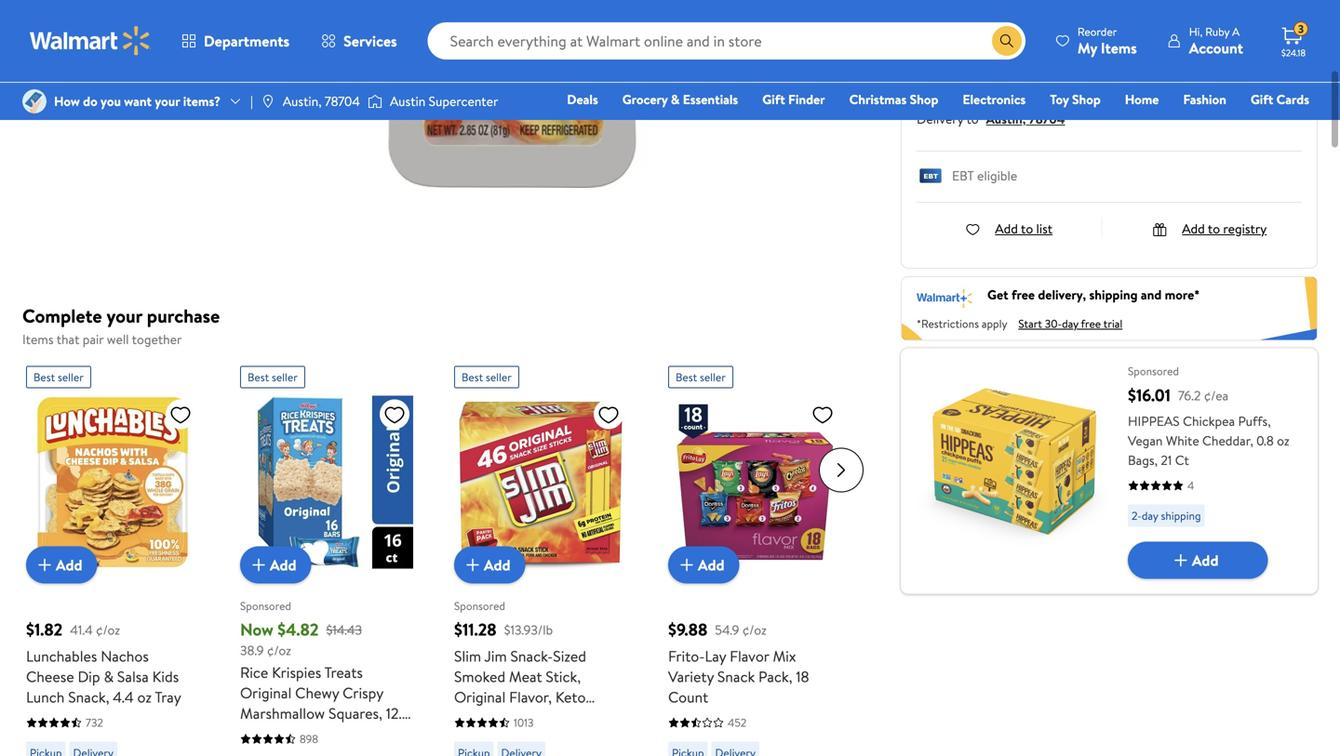 Task type: locate. For each thing, give the bounding box(es) containing it.
1 horizontal spatial ¢/oz
[[267, 642, 291, 660]]

add to cart image
[[462, 554, 484, 577], [676, 554, 698, 577]]

shop right toy
[[1072, 90, 1101, 108]]

add to favorites list, rice krispies treats original chewy crispy marshmallow squares, 12.4 oz, 16 count image
[[383, 403, 406, 427]]

1 today from the left
[[1095, 27, 1123, 42]]

salsa
[[117, 667, 149, 687]]

gift cards link
[[1242, 89, 1318, 109]]

0 horizontal spatial 78704
[[325, 92, 360, 110]]

2 horizontal spatial to
[[1208, 219, 1220, 238]]

stick, left 0.28
[[550, 708, 585, 728]]

0 horizontal spatial &
[[104, 667, 114, 687]]

0 horizontal spatial shipping
[[1089, 286, 1138, 304]]

0 horizontal spatial add to cart image
[[34, 554, 56, 577]]

best for $1.82
[[34, 369, 55, 385]]

to left registry
[[1208, 219, 1220, 238]]

1 vertical spatial free
[[1081, 316, 1101, 332]]

4 best from the left
[[676, 369, 697, 385]]

best
[[34, 369, 55, 385], [248, 369, 269, 385], [462, 369, 483, 385], [676, 369, 697, 385]]

sponsored up $11.28
[[454, 598, 505, 614]]

1 horizontal spatial delivery
[[1217, 9, 1264, 27]]

1 vertical spatial snack
[[509, 708, 547, 728]]

day down bags,
[[1142, 508, 1158, 524]]

1 horizontal spatial snack
[[717, 667, 755, 687]]

add button up $1.82 at left
[[26, 547, 97, 584]]

add to registry button
[[1152, 219, 1267, 238]]

your up well
[[106, 303, 142, 329]]

0 vertical spatial shipping
[[1089, 286, 1138, 304]]

gift left cards
[[1251, 90, 1273, 108]]

original up the 46
[[454, 687, 506, 708]]

0 horizontal spatial pickup
[[917, 81, 954, 99]]

delivery up account
[[1217, 9, 1264, 27]]

0 horizontal spatial austin,
[[283, 92, 322, 110]]

add to cart image up $9.88
[[676, 554, 698, 577]]

54.9
[[715, 621, 739, 639]]

3 seller from the left
[[486, 369, 512, 385]]

0 horizontal spatial items
[[22, 330, 54, 349]]

& right grocery
[[671, 90, 680, 108]]

product group containing $9.88
[[668, 359, 841, 757]]

0 horizontal spatial ¢/oz
[[96, 621, 120, 639]]

day inside get free delivery, shipping and more* banner
[[1062, 316, 1078, 332]]

¢/oz inside '$1.82 41.4 ¢/oz lunchables nachos cheese dip & salsa kids lunch snack, 4.4 oz tray'
[[96, 621, 120, 639]]

3 best from the left
[[462, 369, 483, 385]]

1 vertical spatial shipping
[[1161, 508, 1201, 524]]

free
[[1011, 286, 1035, 304], [1081, 316, 1101, 332]]

1 best from the left
[[34, 369, 55, 385]]

add button down 2-day shipping
[[1128, 542, 1268, 579]]

¢/oz inside $9.88 54.9 ¢/oz frito-lay flavor mix variety snack pack, 18 count
[[742, 621, 767, 639]]

1 horizontal spatial to
[[1021, 219, 1033, 238]]

0 horizontal spatial count
[[278, 724, 319, 744]]

slim
[[454, 646, 481, 667]]

 image left how
[[22, 89, 47, 114]]

vegan
[[1128, 432, 1163, 450]]

how
[[54, 92, 80, 110]]

1 gift from the left
[[762, 90, 785, 108]]

0 horizontal spatial sponsored
[[240, 598, 291, 614]]

2 horizontal spatial ¢/oz
[[742, 621, 767, 639]]

0 horizontal spatial to
[[966, 110, 979, 128]]

1 vertical spatial items
[[22, 330, 54, 349]]

sponsored up now
[[240, 598, 291, 614]]

1 horizontal spatial add to cart image
[[676, 554, 698, 577]]

together
[[132, 330, 182, 349]]

add to favorites list, lunchables nachos cheese dip & salsa kids lunch snack, 4.4 oz tray image
[[169, 403, 192, 427]]

1 horizontal spatial supercenter
[[1032, 81, 1102, 99]]

stick, right meat
[[546, 667, 581, 687]]

slim jim snack-sized smoked meat stick, original flavor, keto friendly snack stick, 0.28 oz, 46 count image
[[454, 396, 627, 569]]

day down delivery,
[[1062, 316, 1078, 332]]

1 vertical spatial pickup
[[917, 81, 954, 99]]

1 vertical spatial oz
[[137, 687, 152, 708]]

1 horizontal spatial austin
[[992, 81, 1029, 99]]

shipping
[[954, 9, 1002, 27]]

1 product group from the left
[[26, 359, 199, 757]]

departments
[[204, 31, 289, 51]]

$16.01 group
[[901, 349, 1318, 594]]

snack
[[717, 667, 755, 687], [509, 708, 547, 728]]

product group containing $11.28
[[454, 359, 627, 757]]

how do you want your items?
[[54, 92, 221, 110]]

1 horizontal spatial shipping
[[1161, 508, 1201, 524]]

one
[[1167, 116, 1195, 134]]

best for $9.88
[[676, 369, 697, 385]]

best seller
[[34, 369, 84, 385], [248, 369, 298, 385], [462, 369, 512, 385], [676, 369, 726, 385]]

friendly
[[454, 708, 506, 728]]

sponsored inside sponsored $16.01 76.2 ¢/ea hippeas chickpea puffs, vegan white cheddar, 0.8 oz bags, 21 ct
[[1128, 363, 1179, 379]]

0 horizontal spatial delivery
[[917, 110, 963, 128]]

walmart+
[[1254, 116, 1309, 134]]

add to list
[[995, 219, 1053, 238]]

0 vertical spatial oz
[[1277, 432, 1289, 450]]

home
[[1125, 90, 1159, 108]]

not
[[947, 27, 966, 42]]

add to cart image for the frito-lay flavor mix variety snack pack, 18 count image
[[676, 554, 698, 577]]

today inside delivery today
[[1226, 27, 1254, 42]]

gift left finder
[[762, 90, 785, 108]]

free right get
[[1011, 286, 1035, 304]]

gift finder link
[[754, 89, 833, 109]]

1 horizontal spatial gift
[[1251, 90, 1273, 108]]

count down frito-
[[668, 687, 708, 708]]

3 product group from the left
[[454, 359, 627, 757]]

delivery today
[[1217, 9, 1264, 42]]

add button for 54.9
[[668, 547, 739, 584]]

 image left austin, 78704
[[260, 94, 275, 109]]

krispies
[[272, 663, 321, 683]]

delivery down from
[[917, 110, 963, 128]]

sized
[[553, 646, 586, 667]]

0 horizontal spatial day
[[1062, 316, 1078, 332]]

0 horizontal spatial today
[[1095, 27, 1123, 42]]

sponsored for $11.28
[[454, 598, 505, 614]]

count right the 46
[[501, 728, 541, 749]]

¢/oz right '38.9'
[[267, 642, 291, 660]]

austin, down "departments"
[[283, 92, 322, 110]]

38.9
[[240, 642, 264, 660]]

1 best seller from the left
[[34, 369, 84, 385]]

walmart image
[[30, 26, 151, 56]]

1 seller from the left
[[58, 369, 84, 385]]

oz right 0.8
[[1277, 432, 1289, 450]]

add button up $9.88
[[668, 547, 739, 584]]

your right want
[[155, 92, 180, 110]]

get free delivery, shipping and more* banner
[[901, 276, 1318, 341]]

2 today from the left
[[1226, 27, 1254, 42]]

2 horizontal spatial add to cart image
[[1170, 550, 1192, 572]]

shipping not available
[[947, 9, 1010, 42]]

add up "$4.82"
[[270, 555, 296, 575]]

 image
[[368, 92, 382, 111]]

2 horizontal spatial count
[[668, 687, 708, 708]]

reorder
[[1077, 24, 1117, 40]]

today inside pickup today
[[1095, 27, 1123, 42]]

1 shop from the left
[[910, 90, 938, 108]]

trial
[[1103, 316, 1123, 332]]

4 seller from the left
[[700, 369, 726, 385]]

add button up now
[[240, 547, 311, 584]]

12.4
[[386, 704, 411, 724]]

*restrictions
[[917, 316, 979, 332]]

2 add to cart image from the left
[[676, 554, 698, 577]]

free left trial at the top right of page
[[1081, 316, 1101, 332]]

0 horizontal spatial your
[[106, 303, 142, 329]]

0 horizontal spatial original
[[240, 683, 292, 704]]

seller for $9.88
[[700, 369, 726, 385]]

| right items?
[[250, 92, 253, 110]]

$11.28
[[454, 618, 497, 642]]

day
[[1062, 316, 1078, 332], [1142, 508, 1158, 524]]

1 vertical spatial &
[[104, 667, 114, 687]]

sponsored up the $16.01
[[1128, 363, 1179, 379]]

$13.93/lb
[[504, 621, 553, 639]]

1 vertical spatial delivery
[[917, 110, 963, 128]]

1 horizontal spatial &
[[671, 90, 680, 108]]

0 vertical spatial free
[[1011, 286, 1035, 304]]

hippeas chickpea puffs, vegan white cheddar, 0.8 oz bags, 21 ct image
[[916, 363, 1113, 561]]

1 horizontal spatial count
[[501, 728, 541, 749]]

78704 down services popup button
[[325, 92, 360, 110]]

sponsored inside sponsored now $4.82 $14.43 38.9 ¢/oz rice krispies treats original chewy crispy marshmallow squares, 12.4 oz, 16 count
[[240, 598, 291, 614]]

fashion
[[1183, 90, 1226, 108]]

¢/oz for $1.82
[[96, 621, 120, 639]]

shop for christmas shop
[[910, 90, 938, 108]]

oz right 4.4
[[137, 687, 152, 708]]

&
[[671, 90, 680, 108], [104, 667, 114, 687]]

snack down meat
[[509, 708, 547, 728]]

chickpea
[[1183, 412, 1235, 430]]

2 horizontal spatial sponsored
[[1128, 363, 1179, 379]]

2 product group from the left
[[240, 359, 413, 757]]

 image for austin, 78704
[[260, 94, 275, 109]]

4 product group from the left
[[668, 359, 841, 757]]

4
[[1187, 478, 1194, 494]]

 image
[[22, 89, 47, 114], [260, 94, 275, 109]]

0 vertical spatial your
[[155, 92, 180, 110]]

1 horizontal spatial 78704
[[1029, 110, 1065, 128]]

78704
[[325, 92, 360, 110], [1029, 110, 1065, 128]]

pickup inside pickup from austin supercenter |
[[917, 81, 954, 99]]

electronics link
[[954, 89, 1034, 109]]

1 horizontal spatial  image
[[260, 94, 275, 109]]

add to cart image for slim jim snack-sized smoked meat stick, original flavor, keto friendly snack stick, 0.28 oz, 46 count 'image'
[[462, 554, 484, 577]]

to down from
[[966, 110, 979, 128]]

shipping
[[1089, 286, 1138, 304], [1161, 508, 1201, 524]]

next slide for complete your purchase list image
[[819, 448, 864, 493]]

that
[[56, 330, 80, 349]]

best seller for $1.82
[[34, 369, 84, 385]]

2 shop from the left
[[1072, 90, 1101, 108]]

count inside $9.88 54.9 ¢/oz frito-lay flavor mix variety snack pack, 18 count
[[668, 687, 708, 708]]

to left list
[[1021, 219, 1033, 238]]

pickup up my at the top of the page
[[1090, 9, 1128, 27]]

stick,
[[546, 667, 581, 687], [550, 708, 585, 728]]

count inside the sponsored $11.28 $13.93/lb slim jim snack-sized smoked meat stick, original flavor, keto friendly snack stick, 0.28 oz, 46 count
[[501, 728, 541, 749]]

0 vertical spatial pickup
[[1090, 9, 1128, 27]]

do
[[83, 92, 97, 110]]

austin, 78704 button
[[986, 110, 1065, 128]]

add button for now
[[240, 547, 311, 584]]

& right "dip"
[[104, 667, 114, 687]]

shipping down 4
[[1161, 508, 1201, 524]]

pack,
[[758, 667, 792, 687]]

original up 16
[[240, 683, 292, 704]]

1 horizontal spatial original
[[454, 687, 506, 708]]

1 horizontal spatial austin,
[[986, 110, 1026, 128]]

1 add to cart image from the left
[[462, 554, 484, 577]]

start 30-day free trial
[[1018, 316, 1123, 332]]

available
[[969, 27, 1010, 42]]

1 vertical spatial your
[[106, 303, 142, 329]]

austin up austin, 78704 button at right
[[992, 81, 1029, 99]]

best seller for $9.88
[[676, 369, 726, 385]]

product group
[[26, 359, 199, 757], [240, 359, 413, 757], [454, 359, 627, 757], [668, 359, 841, 757]]

a1
[[1168, 81, 1181, 100]]

add to cart image up $1.82 at left
[[34, 554, 56, 577]]

best seller for sponsored
[[248, 369, 298, 385]]

78704 down toy
[[1029, 110, 1065, 128]]

2 seller from the left
[[272, 369, 298, 385]]

items left that
[[22, 330, 54, 349]]

delivery,
[[1038, 286, 1086, 304]]

to
[[966, 110, 979, 128], [1021, 219, 1033, 238], [1208, 219, 1220, 238]]

austin inside pickup from austin supercenter |
[[992, 81, 1029, 99]]

0 vertical spatial items
[[1101, 38, 1137, 58]]

complete your purchase items that pair well together
[[22, 303, 220, 349]]

1 horizontal spatial day
[[1142, 508, 1158, 524]]

list
[[1036, 219, 1053, 238]]

snack inside $9.88 54.9 ¢/oz frito-lay flavor mix variety snack pack, 18 count
[[717, 667, 755, 687]]

shipping up trial at the top right of page
[[1089, 286, 1138, 304]]

1 horizontal spatial pickup
[[1090, 9, 1128, 27]]

best for sponsored
[[248, 369, 269, 385]]

pickup left from
[[917, 81, 954, 99]]

snack,
[[68, 687, 109, 708]]

1 horizontal spatial today
[[1226, 27, 1254, 42]]

aisle
[[1138, 81, 1165, 100]]

count right 16
[[278, 724, 319, 744]]

product group containing $1.82
[[26, 359, 199, 757]]

1 horizontal spatial oz
[[1277, 432, 1289, 450]]

0 horizontal spatial gift
[[762, 90, 785, 108]]

1013
[[514, 715, 534, 731]]

add to cart image down 2-day shipping
[[1170, 550, 1192, 572]]

1 horizontal spatial |
[[1109, 79, 1112, 100]]

0 horizontal spatial add to cart image
[[462, 554, 484, 577]]

snack left pack,
[[717, 667, 755, 687]]

0 vertical spatial delivery
[[1217, 9, 1264, 27]]

0 vertical spatial day
[[1062, 316, 1078, 332]]

gift inside gift cards registry
[[1251, 90, 1273, 108]]

0 horizontal spatial snack
[[509, 708, 547, 728]]

4 best seller from the left
[[676, 369, 726, 385]]

¢/oz up the flavor at right
[[742, 621, 767, 639]]

austin, down electronics link
[[986, 110, 1026, 128]]

add to cart image up now
[[248, 554, 270, 577]]

add to cart image
[[1170, 550, 1192, 572], [34, 554, 56, 577], [248, 554, 270, 577]]

apply
[[982, 316, 1007, 332]]

2 best seller from the left
[[248, 369, 298, 385]]

nachos
[[101, 646, 149, 667]]

16
[[262, 724, 275, 744]]

| left home
[[1109, 79, 1112, 100]]

keto
[[555, 687, 586, 708]]

austin, 78704
[[283, 92, 360, 110]]

2 best from the left
[[248, 369, 269, 385]]

supercenter
[[1032, 81, 1102, 99], [429, 92, 498, 110]]

austin down services
[[390, 92, 426, 110]]

seller for sponsored
[[272, 369, 298, 385]]

product group containing now $4.82
[[240, 359, 413, 757]]

sponsored inside the sponsored $11.28 $13.93/lb slim jim snack-sized smoked meat stick, original flavor, keto friendly snack stick, 0.28 oz, 46 count
[[454, 598, 505, 614]]

1 vertical spatial day
[[1142, 508, 1158, 524]]

1 horizontal spatial add to cart image
[[248, 554, 270, 577]]

$9.88 54.9 ¢/oz frito-lay flavor mix variety snack pack, 18 count
[[668, 618, 809, 708]]

add down 2-day shipping
[[1192, 550, 1219, 571]]

0 horizontal spatial  image
[[22, 89, 47, 114]]

add up $11.28
[[484, 555, 511, 575]]

$4.82
[[277, 618, 319, 642]]

grocery & essentials link
[[614, 89, 747, 109]]

sponsored for $16.01
[[1128, 363, 1179, 379]]

kids
[[152, 667, 179, 687]]

add to cart image up $11.28
[[462, 554, 484, 577]]

snack-
[[510, 646, 553, 667]]

0 horizontal spatial oz
[[137, 687, 152, 708]]

count
[[668, 687, 708, 708], [278, 724, 319, 744], [501, 728, 541, 749]]

services
[[343, 31, 397, 51]]

items
[[1101, 38, 1137, 58], [22, 330, 54, 349]]

0 vertical spatial snack
[[717, 667, 755, 687]]

frito-
[[668, 646, 705, 667]]

0 horizontal spatial shop
[[910, 90, 938, 108]]

shop right christmas
[[910, 90, 938, 108]]

0.28
[[589, 708, 617, 728]]

jim
[[484, 646, 507, 667]]

¢/oz right '41.4'
[[96, 621, 120, 639]]

items right my at the top of the page
[[1101, 38, 1137, 58]]

purchase
[[147, 303, 220, 329]]

pickup
[[1090, 9, 1128, 27], [917, 81, 954, 99]]

original inside the sponsored $11.28 $13.93/lb slim jim snack-sized smoked meat stick, original flavor, keto friendly snack stick, 0.28 oz, 46 count
[[454, 687, 506, 708]]

0 vertical spatial &
[[671, 90, 680, 108]]

1 horizontal spatial your
[[155, 92, 180, 110]]

1 horizontal spatial sponsored
[[454, 598, 505, 614]]

pickup for pickup today
[[1090, 9, 1128, 27]]

Walmart Site-Wide search field
[[428, 22, 1025, 60]]

1 horizontal spatial shop
[[1072, 90, 1101, 108]]

4.4
[[113, 687, 134, 708]]

shipping inside banner
[[1089, 286, 1138, 304]]

add left registry
[[1182, 219, 1205, 238]]

1 horizontal spatial items
[[1101, 38, 1137, 58]]

2 gift from the left
[[1251, 90, 1273, 108]]

add left list
[[995, 219, 1018, 238]]

add to cart image for ¢/oz
[[34, 554, 56, 577]]

my
[[1077, 38, 1097, 58]]



Task type: describe. For each thing, give the bounding box(es) containing it.
meat
[[509, 667, 542, 687]]

gift cards registry
[[1095, 90, 1309, 134]]

flavor,
[[509, 687, 552, 708]]

original inside sponsored now $4.82 $14.43 38.9 ¢/oz rice krispies treats original chewy crispy marshmallow squares, 12.4 oz, 16 count
[[240, 683, 292, 704]]

departments button
[[166, 19, 305, 63]]

treats
[[324, 663, 363, 683]]

add to cart image inside $16.01 group
[[1170, 550, 1192, 572]]

add to cart image for $4.82
[[248, 554, 270, 577]]

count inside sponsored now $4.82 $14.43 38.9 ¢/oz rice krispies treats original chewy crispy marshmallow squares, 12.4 oz, 16 count
[[278, 724, 319, 744]]

oz,
[[240, 724, 258, 744]]

flavor
[[730, 646, 769, 667]]

deals link
[[559, 89, 607, 109]]

reorder my items
[[1077, 24, 1137, 58]]

0 vertical spatial stick,
[[546, 667, 581, 687]]

registry link
[[1087, 115, 1151, 135]]

now
[[240, 618, 273, 642]]

one debit link
[[1158, 115, 1238, 135]]

¢/oz inside sponsored now $4.82 $14.43 38.9 ¢/oz rice krispies treats original chewy crispy marshmallow squares, 12.4 oz, 16 count
[[267, 642, 291, 660]]

essentials
[[683, 90, 738, 108]]

delivery for to
[[917, 110, 963, 128]]

*restrictions apply
[[917, 316, 1007, 332]]

sponsored $16.01 76.2 ¢/ea hippeas chickpea puffs, vegan white cheddar, 0.8 oz bags, 21 ct
[[1128, 363, 1289, 470]]

mix
[[773, 646, 796, 667]]

items inside reorder my items
[[1101, 38, 1137, 58]]

sponsored for now
[[240, 598, 291, 614]]

452
[[728, 715, 747, 731]]

smoked
[[454, 667, 505, 687]]

toy shop
[[1050, 90, 1101, 108]]

shop for toy shop
[[1072, 90, 1101, 108]]

tray
[[155, 687, 181, 708]]

0 horizontal spatial |
[[250, 92, 253, 110]]

services button
[[305, 19, 413, 63]]

add up 54.9
[[698, 555, 725, 575]]

items inside complete your purchase items that pair well together
[[22, 330, 54, 349]]

1 horizontal spatial free
[[1081, 316, 1101, 332]]

today for delivery
[[1226, 27, 1254, 42]]

want
[[124, 92, 152, 110]]

delivery to austin, 78704
[[917, 110, 1065, 128]]

pro2snax sweet apples with red grapes & mild cheddar cheese, 2.85 oz image
[[215, 0, 810, 188]]

rice
[[240, 663, 268, 683]]

gift for finder
[[762, 90, 785, 108]]

squares,
[[329, 704, 382, 724]]

3
[[1298, 21, 1304, 37]]

delivery for today
[[1217, 9, 1264, 27]]

a
[[1232, 24, 1240, 40]]

lunchables nachos cheese dip & salsa kids lunch snack, 4.4 oz tray image
[[26, 396, 199, 569]]

pickup for pickup from austin supercenter |
[[917, 81, 954, 99]]

lay
[[705, 646, 726, 667]]

oz,
[[454, 728, 476, 749]]

hippeas
[[1128, 412, 1180, 430]]

to for austin,
[[966, 110, 979, 128]]

toy
[[1050, 90, 1069, 108]]

 image for how do you want your items?
[[22, 89, 47, 114]]

Search search field
[[428, 22, 1025, 60]]

shipping inside $16.01 group
[[1161, 508, 1201, 524]]

add button for 41.4
[[26, 547, 97, 584]]

hi,
[[1189, 24, 1203, 40]]

supercenter inside pickup from austin supercenter |
[[1032, 81, 1102, 99]]

to for list
[[1021, 219, 1033, 238]]

add inside $16.01 group
[[1192, 550, 1219, 571]]

732
[[86, 715, 103, 731]]

aisle a1
[[1138, 81, 1181, 100]]

items?
[[183, 92, 221, 110]]

finder
[[788, 90, 825, 108]]

fashion link
[[1175, 89, 1235, 109]]

ebt
[[952, 167, 974, 185]]

oz inside sponsored $16.01 76.2 ¢/ea hippeas chickpea puffs, vegan white cheddar, 0.8 oz bags, 21 ct
[[1277, 432, 1289, 450]]

christmas
[[849, 90, 907, 108]]

76.2
[[1178, 386, 1201, 405]]

gift finder
[[762, 90, 825, 108]]

$1.82 41.4 ¢/oz lunchables nachos cheese dip & salsa kids lunch snack, 4.4 oz tray
[[26, 618, 181, 708]]

add button inside $16.01 group
[[1128, 542, 1268, 579]]

search icon image
[[999, 34, 1014, 48]]

add to favorites list, frito-lay flavor mix variety snack pack, 18 count image
[[811, 403, 834, 427]]

add button up $11.28
[[454, 547, 525, 584]]

18
[[796, 667, 809, 687]]

one debit
[[1167, 116, 1230, 134]]

austin supercenter button
[[992, 81, 1102, 99]]

& inside '$1.82 41.4 ¢/oz lunchables nachos cheese dip & salsa kids lunch snack, 4.4 oz tray'
[[104, 667, 114, 687]]

add to registry
[[1182, 219, 1267, 238]]

chewy
[[295, 683, 339, 704]]

christmas shop
[[849, 90, 938, 108]]

from
[[957, 81, 985, 99]]

$9.88
[[668, 618, 708, 642]]

your inside complete your purchase items that pair well together
[[106, 303, 142, 329]]

0 horizontal spatial supercenter
[[429, 92, 498, 110]]

¢/oz for $9.88
[[742, 621, 767, 639]]

pickup from austin supercenter |
[[917, 79, 1112, 100]]

toy shop link
[[1042, 89, 1109, 109]]

sponsored $11.28 $13.93/lb slim jim snack-sized smoked meat stick, original flavor, keto friendly snack stick, 0.28 oz, 46 count
[[454, 598, 617, 749]]

eligible
[[977, 167, 1017, 185]]

21
[[1161, 451, 1172, 470]]

add up '41.4'
[[56, 555, 82, 575]]

to for registry
[[1208, 219, 1220, 238]]

cheese
[[26, 667, 74, 687]]

christmas shop link
[[841, 89, 947, 109]]

ebt eligible
[[952, 167, 1017, 185]]

¢/ea
[[1204, 386, 1229, 405]]

ebt image
[[917, 168, 945, 187]]

today for pickup
[[1095, 27, 1123, 42]]

rice krispies treats original chewy crispy marshmallow squares, 12.4 oz, 16 count image
[[240, 396, 413, 569]]

898
[[300, 731, 318, 747]]

hi, ruby a account
[[1189, 24, 1243, 58]]

46
[[480, 728, 497, 749]]

walmart plus image
[[917, 286, 972, 308]]

ruby
[[1205, 24, 1230, 40]]

frito-lay flavor mix variety snack pack, 18 count image
[[668, 396, 841, 569]]

add to favorites list, slim jim snack-sized smoked meat stick, original flavor, keto friendly snack stick, 0.28 oz, 46 count image
[[597, 403, 620, 427]]

0 horizontal spatial free
[[1011, 286, 1035, 304]]

marshmallow
[[240, 704, 325, 724]]

pickup today
[[1090, 9, 1128, 42]]

1 vertical spatial stick,
[[550, 708, 585, 728]]

oz inside '$1.82 41.4 ¢/oz lunchables nachos cheese dip & salsa kids lunch snack, 4.4 oz tray'
[[137, 687, 152, 708]]

gift for cards
[[1251, 90, 1273, 108]]

add to list button
[[965, 219, 1053, 238]]

white
[[1166, 432, 1199, 450]]

seller for $1.82
[[58, 369, 84, 385]]

day inside $16.01 group
[[1142, 508, 1158, 524]]

grocery & essentials
[[622, 90, 738, 108]]

snack inside the sponsored $11.28 $13.93/lb slim jim snack-sized smoked meat stick, original flavor, keto friendly snack stick, 0.28 oz, 46 count
[[509, 708, 547, 728]]

0 horizontal spatial austin
[[390, 92, 426, 110]]

bags,
[[1128, 451, 1158, 470]]

2-day shipping
[[1132, 508, 1201, 524]]

grocery
[[622, 90, 668, 108]]

0.8
[[1256, 432, 1274, 450]]

3 best seller from the left
[[462, 369, 512, 385]]

registry
[[1223, 219, 1267, 238]]

$24.18
[[1281, 47, 1306, 59]]

and
[[1141, 286, 1162, 304]]



Task type: vqa. For each thing, say whether or not it's contained in the screenshot.
The Full
no



